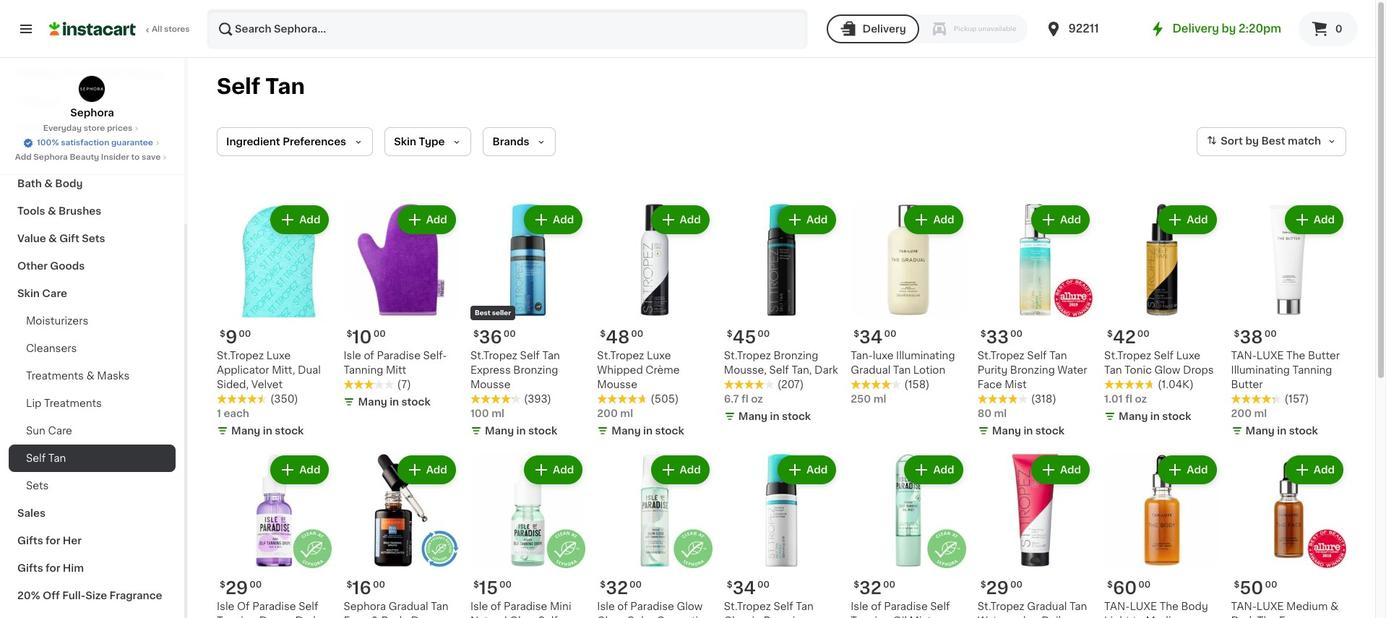 Task type: locate. For each thing, give the bounding box(es) containing it.
stock for 48
[[656, 426, 685, 436]]

luxe inside st.tropez self luxe tan tonic glow drops
[[1177, 351, 1201, 361]]

st.tropez for 33
[[978, 351, 1025, 361]]

1 vertical spatial body
[[1182, 602, 1209, 612]]

ingredient
[[226, 137, 280, 147]]

skin type button
[[385, 127, 472, 156]]

$ for st.tropez luxe applicator mitt, dual sided, velvet
[[220, 330, 226, 339]]

0 horizontal spatial body
[[55, 179, 83, 189]]

add for isle of paradise mini natural glow sel
[[553, 465, 574, 475]]

2 horizontal spatial sephora
[[344, 602, 386, 612]]

add for isle of paradise glow clear color correctin
[[680, 465, 701, 475]]

92211 button
[[1046, 9, 1133, 49]]

$ inside $ 33 00
[[981, 330, 987, 339]]

0 vertical spatial best
[[1262, 136, 1286, 146]]

st.tropez for 34
[[724, 602, 772, 612]]

by for delivery
[[1222, 23, 1237, 34]]

glow for 15
[[510, 616, 536, 618]]

masks
[[97, 371, 130, 381]]

$ up purity
[[981, 330, 987, 339]]

1 horizontal spatial oz
[[1136, 394, 1148, 405]]

00 inside $ 45 00
[[758, 330, 770, 339]]

00 inside $ 33 00
[[1011, 330, 1023, 339]]

tan- for 38
[[1232, 351, 1257, 361]]

oz right "6.7"
[[751, 394, 764, 405]]

st.tropez for 36
[[471, 351, 518, 361]]

$ up natural
[[474, 581, 479, 589]]

gifts for gifts for her
[[17, 536, 43, 546]]

20% off full-size fragrance link
[[9, 582, 176, 610]]

$ for isle of paradise self- tanning mitt
[[347, 330, 352, 339]]

many in stock down 1.01 fl oz
[[1119, 412, 1192, 422]]

mist inside isle of paradise self tanning oil mist
[[910, 616, 932, 618]]

1 vertical spatial drops
[[411, 616, 442, 618]]

isle inside 'isle of paradise glow clear color correctin'
[[598, 602, 615, 612]]

lip treatments
[[26, 398, 102, 409]]

many down "tan-luxe the butter illuminating tanning butter"
[[1246, 426, 1276, 436]]

tan inside tan-luxe illuminating gradual tan lotion
[[894, 365, 911, 376]]

0 vertical spatial $ 34 00
[[854, 329, 897, 346]]

tan,
[[792, 366, 812, 376]]

32 up clear
[[606, 580, 628, 597]]

for for him
[[46, 563, 60, 573]]

1 horizontal spatial fragrance
[[110, 591, 162, 601]]

drops inside sephora gradual tan face & body drops
[[411, 616, 442, 618]]

sephora up store
[[70, 108, 114, 118]]

00 for isle of paradise self- tanning mitt
[[374, 330, 386, 339]]

$ inside the $ 36 00
[[474, 330, 479, 339]]

tan
[[265, 76, 305, 97], [543, 351, 560, 361], [1050, 351, 1068, 361], [894, 365, 911, 376], [1105, 365, 1123, 376], [48, 453, 66, 464], [431, 602, 449, 612], [796, 602, 814, 612], [1070, 602, 1088, 612]]

st.tropez up express
[[471, 351, 518, 361]]

tanning inside isle of paradise self- tanning mitt
[[344, 365, 383, 376]]

butter down 38
[[1232, 380, 1264, 390]]

$ up sephora gradual tan face & body drops
[[347, 581, 352, 589]]

$ 29 00 for isle
[[220, 580, 262, 597]]

self inside st.tropez bronzing mousse, self tan, dark
[[770, 366, 790, 376]]

2 29 from the left
[[987, 580, 1009, 597]]

stock for 33
[[1036, 426, 1065, 436]]

by
[[1222, 23, 1237, 34], [1246, 136, 1260, 146]]

1 horizontal spatial $ 34 00
[[854, 329, 897, 346]]

in for 36
[[517, 426, 526, 436]]

insider
[[101, 153, 129, 161]]

100% satisfaction guarantee
[[37, 139, 153, 147]]

2 vertical spatial care
[[48, 426, 72, 436]]

$ for st.tropez self luxe tan tonic glow drops
[[1108, 330, 1114, 339]]

0 horizontal spatial the
[[1160, 602, 1179, 612]]

add button for isle of paradise mini natural glow sel
[[526, 457, 582, 483]]

0 horizontal spatial face
[[344, 616, 368, 618]]

$ 34 00 up luxe at the right of the page
[[854, 329, 897, 346]]

paradise
[[377, 351, 421, 361], [252, 602, 296, 612], [631, 602, 675, 612], [885, 602, 928, 612], [504, 602, 548, 612]]

38
[[1240, 329, 1264, 346]]

bronzing inside 'st.tropez self tan express bronzing mousse'
[[514, 366, 558, 376]]

gradual inside st.tropez gradual tan watermelon dail
[[1028, 602, 1068, 612]]

$
[[220, 330, 226, 339], [347, 330, 352, 339], [600, 330, 606, 339], [854, 330, 860, 339], [1108, 330, 1114, 339], [474, 330, 479, 339], [727, 330, 733, 339], [981, 330, 987, 339], [1235, 330, 1240, 339], [220, 581, 226, 589], [347, 581, 352, 589], [600, 581, 606, 589], [854, 581, 860, 589], [1108, 581, 1114, 589], [474, 581, 479, 589], [727, 581, 733, 589], [981, 581, 987, 589], [1235, 581, 1240, 589]]

by inside field
[[1246, 136, 1260, 146]]

0 horizontal spatial $ 29 00
[[220, 580, 262, 597]]

all stores link
[[49, 9, 191, 49]]

$ up isle of paradise self tanning oil mist
[[854, 581, 860, 589]]

in down (505) on the left bottom of page
[[644, 426, 653, 436]]

value
[[17, 234, 46, 244]]

1 vertical spatial sephora
[[34, 153, 68, 161]]

00 up 'isle of paradise glow clear color correctin'
[[630, 581, 642, 589]]

cleansers link
[[9, 335, 176, 362]]

drops inside st.tropez self luxe tan tonic glow drops
[[1184, 365, 1215, 376]]

None search field
[[207, 9, 808, 49]]

st.tropez for 29
[[978, 602, 1025, 612]]

glow
[[1155, 365, 1181, 376], [677, 602, 703, 612], [510, 616, 536, 618]]

holiday
[[17, 69, 58, 79]]

many in stock for 45
[[739, 412, 811, 422]]

ml right 80
[[995, 409, 1008, 419]]

isle inside isle of paradise self- tanning mitt
[[344, 351, 361, 361]]

hair care
[[17, 124, 66, 134]]

to inside tan-luxe the body light to mediu
[[1133, 616, 1144, 618]]

$ 34 00
[[854, 329, 897, 346], [727, 580, 770, 597]]

2 horizontal spatial bronzing
[[1011, 366, 1056, 376]]

tan- inside "tan-luxe the butter illuminating tanning butter"
[[1232, 351, 1257, 361]]

00 inside the $ 38 00
[[1265, 330, 1278, 339]]

00 up of
[[250, 581, 262, 589]]

00 right 9
[[239, 330, 251, 339]]

$ up light
[[1108, 581, 1114, 589]]

0 vertical spatial glow
[[1155, 365, 1181, 376]]

the inside tan-luxe medium & dark the fac
[[1258, 616, 1277, 618]]

stock for 38
[[1290, 426, 1319, 436]]

2 horizontal spatial glow
[[1155, 365, 1181, 376]]

00 up luxe at the right of the page
[[885, 330, 897, 339]]

1 horizontal spatial $ 32 00
[[854, 580, 896, 597]]

tan inside sephora gradual tan face & body drops
[[431, 602, 449, 612]]

add for tan-luxe the butter illuminating tanning butter
[[1314, 215, 1336, 225]]

32 up isle of paradise self tanning oil mist
[[860, 580, 882, 597]]

sephora down $ 16 00
[[344, 602, 386, 612]]

2 horizontal spatial body
[[1182, 602, 1209, 612]]

0 horizontal spatial mist
[[910, 616, 932, 618]]

best left the seller
[[475, 310, 491, 316]]

product group containing 15
[[471, 453, 586, 618]]

1 horizontal spatial dark
[[815, 366, 839, 376]]

& right bath in the top left of the page
[[44, 179, 53, 189]]

the inside "tan-luxe the butter illuminating tanning butter"
[[1287, 351, 1306, 361]]

1 mousse from the left
[[598, 380, 638, 390]]

60
[[1114, 580, 1138, 597]]

$ inside $ 16 00
[[347, 581, 352, 589]]

$ up isle of paradise self tanning drops, dark
[[220, 581, 226, 589]]

save
[[142, 153, 161, 161]]

1 horizontal spatial illuminating
[[1232, 366, 1291, 376]]

other goods
[[17, 261, 85, 271]]

of inside isle of paradise mini natural glow sel
[[491, 602, 501, 612]]

add button for isle of paradise self- tanning mitt
[[399, 207, 455, 233]]

sephora inside sephora gradual tan face & body drops
[[344, 602, 386, 612]]

butter up (157)
[[1309, 351, 1341, 361]]

00 for isle of paradise mini natural glow sel
[[500, 581, 512, 589]]

00 right 38
[[1265, 330, 1278, 339]]

fl right "6.7"
[[742, 394, 749, 405]]

$ inside $ 42 00
[[1108, 330, 1114, 339]]

(505)
[[651, 394, 679, 405]]

st.tropez gradual tan watermelon dail
[[978, 602, 1088, 618]]

0 horizontal spatial 32
[[606, 580, 628, 597]]

1 horizontal spatial gradual
[[851, 365, 891, 376]]

0 horizontal spatial delivery
[[863, 24, 907, 34]]

paradise inside isle of paradise mini natural glow sel
[[504, 602, 548, 612]]

mist inside st.tropez self tan purity bronzing water face mist
[[1005, 380, 1027, 390]]

$ up clear
[[600, 581, 606, 589]]

0 vertical spatial face
[[978, 380, 1003, 390]]

moisturizers
[[26, 316, 89, 326]]

0 horizontal spatial luxe
[[267, 351, 291, 361]]

0 horizontal spatial drops
[[411, 616, 442, 618]]

0 vertical spatial gifts
[[17, 536, 43, 546]]

stock down (207)
[[782, 412, 811, 422]]

for
[[46, 536, 60, 546], [46, 563, 60, 573]]

15
[[479, 580, 498, 597]]

1 horizontal spatial fl
[[1126, 394, 1133, 405]]

stock down (157)
[[1290, 426, 1319, 436]]

illuminating up lotion at the right
[[897, 351, 956, 361]]

$ 15 00
[[474, 580, 512, 597]]

0 horizontal spatial by
[[1222, 23, 1237, 34]]

delivery
[[1173, 23, 1220, 34], [863, 24, 907, 34]]

luxe for 50
[[1257, 602, 1285, 612]]

isle for isle of paradise mini natural glow sel
[[471, 602, 488, 612]]

self tan down 'sun care'
[[26, 453, 66, 464]]

1 horizontal spatial 34
[[860, 329, 883, 346]]

to right light
[[1133, 616, 1144, 618]]

many down 6.7 fl oz
[[739, 412, 768, 422]]

2 200 ml from the left
[[1232, 409, 1268, 419]]

$ 29 00 up of
[[220, 580, 262, 597]]

0 horizontal spatial 29
[[226, 580, 248, 597]]

st.tropez up whipped
[[598, 351, 645, 361]]

paradise inside isle of paradise self tanning oil mist
[[885, 602, 928, 612]]

mist right oil
[[910, 616, 932, 618]]

34 up classic
[[733, 580, 756, 597]]

skin inside "dropdown button"
[[394, 137, 417, 147]]

product group containing 10
[[344, 202, 459, 412]]

1 32 from the left
[[606, 580, 628, 597]]

1 29 from the left
[[226, 580, 248, 597]]

stock for 36
[[529, 426, 558, 436]]

1 vertical spatial illuminating
[[1232, 366, 1291, 376]]

00 right 48
[[632, 330, 644, 339]]

00 right 36
[[504, 330, 516, 339]]

product group containing 42
[[1105, 202, 1220, 427]]

2 vertical spatial the
[[1258, 616, 1277, 618]]

tan- down 38
[[1232, 351, 1257, 361]]

best inside field
[[1262, 136, 1286, 146]]

st.tropez
[[217, 351, 264, 361], [598, 351, 645, 361], [1105, 351, 1152, 361], [471, 351, 518, 361], [724, 351, 772, 361], [978, 351, 1025, 361], [724, 602, 772, 612], [978, 602, 1025, 612]]

stores
[[164, 25, 190, 33]]

& left the masks
[[86, 371, 95, 381]]

00 inside $ 16 00
[[373, 581, 385, 589]]

1 gifts from the top
[[17, 536, 43, 546]]

stock for 42
[[1163, 412, 1192, 422]]

ingredient preferences button
[[217, 127, 373, 156]]

1 horizontal spatial sephora
[[70, 108, 114, 118]]

1 horizontal spatial beauty
[[127, 69, 164, 79]]

0 horizontal spatial butter
[[1232, 380, 1264, 390]]

00 for st.tropez luxe whipped crème mousse
[[632, 330, 644, 339]]

luxe inside st.tropez luxe applicator mitt, dual sided, velvet
[[267, 351, 291, 361]]

$ 36 00
[[474, 329, 516, 346]]

st.tropez inside st.tropez luxe applicator mitt, dual sided, velvet
[[217, 351, 264, 361]]

$ inside the $ 60 00
[[1108, 581, 1114, 589]]

bronzing inside st.tropez self tan purity bronzing water face mist
[[1011, 366, 1056, 376]]

0 vertical spatial 34
[[860, 329, 883, 346]]

treatments down cleansers
[[26, 371, 84, 381]]

& right medium
[[1331, 602, 1339, 612]]

0 vertical spatial self tan
[[217, 76, 305, 97]]

product group
[[217, 202, 332, 441], [344, 202, 459, 412], [471, 202, 586, 441], [598, 202, 713, 441], [724, 202, 840, 427], [851, 202, 967, 407], [978, 202, 1093, 441], [1105, 202, 1220, 427], [1232, 202, 1347, 441], [217, 453, 332, 618], [344, 453, 459, 618], [471, 453, 586, 618], [598, 453, 713, 618], [724, 453, 840, 618], [851, 453, 967, 618], [978, 453, 1093, 618], [1105, 453, 1220, 618], [1232, 453, 1347, 618]]

1 horizontal spatial drops
[[1184, 365, 1215, 376]]

dark inside tan-luxe medium & dark the fac
[[1232, 616, 1256, 618]]

stock down (1.04k)
[[1163, 412, 1192, 422]]

00 inside the $ 36 00
[[504, 330, 516, 339]]

1 $ 32 00 from the left
[[600, 580, 642, 597]]

many in stock for 33
[[993, 426, 1065, 436]]

2 vertical spatial glow
[[510, 616, 536, 618]]

00 inside $ 48 00
[[632, 330, 644, 339]]

ml right 100 at the bottom left of page
[[492, 409, 505, 419]]

luxe inside tan-luxe medium & dark the fac
[[1257, 602, 1285, 612]]

00 for st.tropez self luxe tan tonic glow drops
[[1138, 330, 1150, 339]]

by left 2:20pm
[[1222, 23, 1237, 34]]

2 32 from the left
[[860, 580, 882, 597]]

tan inside st.tropez self tan classic bronzin
[[796, 602, 814, 612]]

fl right 1.01
[[1126, 394, 1133, 405]]

0 vertical spatial care
[[41, 124, 66, 134]]

00 for st.tropez self tan purity bronzing water face mist
[[1011, 330, 1023, 339]]

add for st.tropez bronzing mousse, self tan, dark
[[807, 215, 828, 225]]

29 for isle
[[226, 580, 248, 597]]

tanning inside isle of paradise self tanning drops, dark
[[217, 616, 257, 618]]

paradise up oil
[[885, 602, 928, 612]]

2 $ 29 00 from the left
[[981, 580, 1023, 597]]

product group containing 38
[[1232, 202, 1347, 441]]

00 right 45
[[758, 330, 770, 339]]

isle for isle of paradise self tanning oil mist
[[851, 602, 869, 612]]

0 vertical spatial for
[[46, 536, 60, 546]]

of for oil
[[871, 602, 882, 612]]

1 fl from the left
[[1126, 394, 1133, 405]]

2 horizontal spatial the
[[1287, 351, 1306, 361]]

paradise for drops,
[[252, 602, 296, 612]]

of inside isle of paradise self tanning oil mist
[[871, 602, 882, 612]]

luxe down the $ 38 00
[[1257, 351, 1285, 361]]

1 horizontal spatial delivery
[[1173, 23, 1220, 34]]

luxe inside "tan-luxe the butter illuminating tanning butter"
[[1257, 351, 1285, 361]]

200 ml down whipped
[[598, 409, 634, 419]]

00 for isle of paradise self tanning drops, dark
[[250, 581, 262, 589]]

$ inside $ 10 00
[[347, 330, 352, 339]]

luxe for 48
[[647, 351, 671, 361]]

1 vertical spatial to
[[1133, 616, 1144, 618]]

00 right the 15
[[500, 581, 512, 589]]

$ inside $ 45 00
[[727, 330, 733, 339]]

dark down 50
[[1232, 616, 1256, 618]]

1 vertical spatial 34
[[733, 580, 756, 597]]

1 horizontal spatial the
[[1258, 616, 1277, 618]]

treatments down treatments & masks
[[44, 398, 102, 409]]

0 horizontal spatial bronzing
[[514, 366, 558, 376]]

ml for 38
[[1255, 409, 1268, 419]]

dark right drops,
[[295, 616, 319, 618]]

0 vertical spatial sephora
[[70, 108, 114, 118]]

add for st.tropez luxe whipped crème mousse
[[680, 215, 701, 225]]

luxe inside tan-luxe the body light to mediu
[[1131, 602, 1158, 612]]

1 vertical spatial care
[[42, 289, 67, 299]]

gifts up 20%
[[17, 563, 43, 573]]

stock down (318)
[[1036, 426, 1065, 436]]

1 horizontal spatial mist
[[1005, 380, 1027, 390]]

add button for st.tropez self tan purity bronzing water face mist
[[1033, 207, 1089, 233]]

many in stock down (318)
[[993, 426, 1065, 436]]

tanning left "mitt" at the bottom left of the page
[[344, 365, 383, 376]]

sun care link
[[9, 417, 176, 445]]

$ 32 00
[[600, 580, 642, 597], [854, 580, 896, 597]]

bronzing up (393)
[[514, 366, 558, 376]]

$ for st.tropez bronzing mousse, self tan, dark
[[727, 330, 733, 339]]

$ up st.tropez self luxe tan tonic glow drops
[[1108, 330, 1114, 339]]

mousse
[[598, 380, 638, 390], [471, 380, 511, 390]]

1 vertical spatial by
[[1246, 136, 1260, 146]]

many down each at left bottom
[[231, 426, 261, 436]]

$ 34 00 for st.tropez
[[727, 580, 770, 597]]

0 horizontal spatial fragrance
[[17, 151, 70, 161]]

bath & body link
[[9, 170, 176, 197]]

st.tropez inside st.tropez self tan purity bronzing water face mist
[[978, 351, 1025, 361]]

1 horizontal spatial luxe
[[647, 351, 671, 361]]

0 horizontal spatial sephora
[[34, 153, 68, 161]]

watermelon
[[978, 616, 1040, 618]]

0 horizontal spatial skin
[[17, 289, 40, 299]]

$ up whipped
[[600, 330, 606, 339]]

best for best seller
[[475, 310, 491, 316]]

many down "mitt" at the bottom left of the page
[[358, 397, 387, 407]]

paradise inside isle of paradise self tanning drops, dark
[[252, 602, 296, 612]]

1 horizontal spatial $ 29 00
[[981, 580, 1023, 597]]

tan- inside tan-luxe the body light to mediu
[[1105, 602, 1131, 612]]

fragrance right 'size'
[[110, 591, 162, 601]]

for left her on the bottom of page
[[46, 536, 60, 546]]

1 200 from the left
[[598, 409, 618, 419]]

1 horizontal spatial 200 ml
[[1232, 409, 1268, 419]]

drops for 16
[[411, 616, 442, 618]]

100 ml
[[471, 409, 505, 419]]

care up 100%
[[41, 124, 66, 134]]

2 horizontal spatial luxe
[[1177, 351, 1201, 361]]

to down the guarantee
[[131, 153, 140, 161]]

1 vertical spatial sets
[[26, 481, 49, 491]]

2 vertical spatial sephora
[[344, 602, 386, 612]]

1 vertical spatial self tan
[[26, 453, 66, 464]]

skin care
[[17, 289, 67, 299]]

st.tropez self tan express bronzing mousse
[[471, 351, 560, 390]]

1 luxe from the left
[[267, 351, 291, 361]]

$ up classic
[[727, 581, 733, 589]]

2 mousse from the left
[[471, 380, 511, 390]]

$ inside the $ 38 00
[[1235, 330, 1240, 339]]

paradise for glow
[[504, 602, 548, 612]]

0 horizontal spatial $ 34 00
[[727, 580, 770, 597]]

$ 33 00
[[981, 329, 1023, 346]]

gradual inside sephora gradual tan face & body drops
[[389, 602, 429, 612]]

care right the sun at left
[[48, 426, 72, 436]]

st.tropez inside 'st.tropez self tan express bronzing mousse'
[[471, 351, 518, 361]]

face inside sephora gradual tan face & body drops
[[344, 616, 368, 618]]

0 vertical spatial drops
[[1184, 365, 1215, 376]]

00 for isle of paradise glow clear color correctin
[[630, 581, 642, 589]]

sort
[[1222, 136, 1244, 146]]

0 horizontal spatial 200
[[598, 409, 618, 419]]

1 horizontal spatial bronzing
[[774, 351, 819, 361]]

illuminating inside "tan-luxe the butter illuminating tanning butter"
[[1232, 366, 1291, 376]]

tanning up (157)
[[1293, 366, 1333, 376]]

lip
[[26, 398, 42, 409]]

& down $ 16 00
[[371, 616, 379, 618]]

sets
[[82, 234, 105, 244], [26, 481, 49, 491]]

tanning inside "tan-luxe the butter illuminating tanning butter"
[[1293, 366, 1333, 376]]

1 $ 29 00 from the left
[[220, 580, 262, 597]]

mini
[[550, 602, 572, 612]]

fragrance down 100%
[[17, 151, 70, 161]]

00 for st.tropez bronzing mousse, self tan, dark
[[758, 330, 770, 339]]

skin left type
[[394, 137, 417, 147]]

water
[[1058, 366, 1088, 376]]

1 vertical spatial $ 34 00
[[727, 580, 770, 597]]

16
[[352, 580, 372, 597]]

st.tropez inside st.tropez luxe whipped crème mousse
[[598, 351, 645, 361]]

0 horizontal spatial to
[[131, 153, 140, 161]]

ml down "tan-luxe the butter illuminating tanning butter"
[[1255, 409, 1268, 419]]

$ inside $ 48 00
[[600, 330, 606, 339]]

$ 32 00 for isle of paradise self tanning oil mist
[[854, 580, 896, 597]]

0 horizontal spatial fl
[[742, 394, 749, 405]]

gifts for her link
[[9, 527, 176, 555]]

isle inside isle of paradise self tanning drops, dark
[[217, 602, 235, 612]]

1 horizontal spatial mousse
[[598, 380, 638, 390]]

00 up st.tropez gradual tan watermelon dail
[[1011, 581, 1023, 589]]

0 horizontal spatial dark
[[295, 616, 319, 618]]

fl for 45
[[742, 394, 749, 405]]

00 inside $ 42 00
[[1138, 330, 1150, 339]]

29 up of
[[226, 580, 248, 597]]

in down (7)
[[390, 397, 399, 407]]

tanning inside isle of paradise self tanning oil mist
[[851, 616, 891, 618]]

1 horizontal spatial 29
[[987, 580, 1009, 597]]

1 horizontal spatial best
[[1262, 136, 1286, 146]]

in down (157)
[[1278, 426, 1287, 436]]

isle of paradise self tanning oil mist
[[851, 602, 951, 618]]

many in stock for 42
[[1119, 412, 1192, 422]]

29 up the watermelon
[[987, 580, 1009, 597]]

250 ml
[[851, 394, 887, 405]]

0 horizontal spatial $ 32 00
[[600, 580, 642, 597]]

paradise up "mitt" at the bottom left of the page
[[377, 351, 421, 361]]

paradise inside isle of paradise self- tanning mitt
[[377, 351, 421, 361]]

in
[[390, 397, 399, 407], [1151, 412, 1161, 422], [770, 412, 780, 422], [263, 426, 272, 436], [644, 426, 653, 436], [517, 426, 526, 436], [1024, 426, 1034, 436], [1278, 426, 1287, 436]]

2 fl from the left
[[742, 394, 749, 405]]

$ for tan-luxe medium & dark the fac
[[1235, 581, 1240, 589]]

mousse inside st.tropez luxe whipped crème mousse
[[598, 380, 638, 390]]

st.tropez luxe applicator mitt, dual sided, velvet
[[217, 351, 321, 390]]

add button for st.tropez luxe whipped crème mousse
[[653, 207, 708, 233]]

paradise left mini
[[504, 602, 548, 612]]

the inside tan-luxe the body light to mediu
[[1160, 602, 1179, 612]]

1 oz from the left
[[1136, 394, 1148, 405]]

$ 9 00
[[220, 329, 251, 346]]

sephora link
[[70, 75, 114, 120]]

add sephora beauty insider to save link
[[15, 152, 169, 163]]

self tan up ingredient
[[217, 76, 305, 97]]

0 vertical spatial treatments
[[26, 371, 84, 381]]

dark inside st.tropez bronzing mousse, self tan, dark
[[815, 366, 839, 376]]

isle inside isle of paradise self tanning oil mist
[[851, 602, 869, 612]]

mousse down whipped
[[598, 380, 638, 390]]

drops up (1.04k)
[[1184, 365, 1215, 376]]

200 for 48
[[598, 409, 618, 419]]

00 for st.tropez luxe applicator mitt, dual sided, velvet
[[239, 330, 251, 339]]

00 right 50
[[1266, 581, 1278, 589]]

$ for isle of paradise mini natural glow sel
[[474, 581, 479, 589]]

tan- up light
[[1105, 602, 1131, 612]]

1 each
[[217, 409, 249, 419]]

0 vertical spatial to
[[131, 153, 140, 161]]

2 for from the top
[[46, 563, 60, 573]]

drops
[[1184, 365, 1215, 376], [411, 616, 442, 618]]

1 horizontal spatial sets
[[82, 234, 105, 244]]

00
[[239, 330, 251, 339], [374, 330, 386, 339], [632, 330, 644, 339], [885, 330, 897, 339], [1138, 330, 1150, 339], [504, 330, 516, 339], [758, 330, 770, 339], [1011, 330, 1023, 339], [1265, 330, 1278, 339], [250, 581, 262, 589], [373, 581, 385, 589], [630, 581, 642, 589], [884, 581, 896, 589], [1139, 581, 1151, 589], [500, 581, 512, 589], [758, 581, 770, 589], [1011, 581, 1023, 589], [1266, 581, 1278, 589]]

$ inside $ 50 00
[[1235, 581, 1240, 589]]

0 vertical spatial butter
[[1309, 351, 1341, 361]]

ml down whipped
[[621, 409, 634, 419]]

80 ml
[[978, 409, 1008, 419]]

isle
[[344, 351, 361, 361], [217, 602, 235, 612], [598, 602, 615, 612], [851, 602, 869, 612], [471, 602, 488, 612]]

$ inside $ 15 00
[[474, 581, 479, 589]]

self inside st.tropez self luxe tan tonic glow drops
[[1155, 351, 1174, 361]]

beauty right ready
[[127, 69, 164, 79]]

gifts for her
[[17, 536, 82, 546]]

st.tropez inside st.tropez bronzing mousse, self tan, dark
[[724, 351, 772, 361]]

0 horizontal spatial 34
[[733, 580, 756, 597]]

0 vertical spatial illuminating
[[897, 351, 956, 361]]

gradual
[[851, 365, 891, 376], [389, 602, 429, 612], [1028, 602, 1068, 612]]

sets right gift
[[82, 234, 105, 244]]

many in stock down (157)
[[1246, 426, 1319, 436]]

many in stock for 9
[[231, 426, 304, 436]]

of
[[364, 351, 375, 361], [618, 602, 628, 612], [871, 602, 882, 612], [491, 602, 501, 612]]

glow inside isle of paradise mini natural glow sel
[[510, 616, 536, 618]]

2 luxe from the left
[[647, 351, 671, 361]]

34 up tan-
[[860, 329, 883, 346]]

00 for tan-luxe the body light to mediu
[[1139, 581, 1151, 589]]

drops for 42
[[1184, 365, 1215, 376]]

45
[[733, 329, 757, 346]]

ml for 33
[[995, 409, 1008, 419]]

clear
[[598, 616, 624, 618]]

st.tropez for 9
[[217, 351, 264, 361]]

34 for st.tropez
[[733, 580, 756, 597]]

$ 29 00
[[220, 580, 262, 597], [981, 580, 1023, 597]]

0 vertical spatial by
[[1222, 23, 1237, 34]]

of inside 'isle of paradise glow clear color correctin'
[[618, 602, 628, 612]]

0 horizontal spatial 200 ml
[[598, 409, 634, 419]]

holiday party ready beauty
[[17, 69, 164, 79]]

200 for 38
[[1232, 409, 1253, 419]]

2 vertical spatial body
[[382, 616, 409, 618]]

1 vertical spatial fragrance
[[110, 591, 162, 601]]

gifts
[[17, 536, 43, 546], [17, 563, 43, 573]]

0 horizontal spatial glow
[[510, 616, 536, 618]]

paradise for color
[[631, 602, 675, 612]]

1 vertical spatial gifts
[[17, 563, 43, 573]]

delivery inside button
[[863, 24, 907, 34]]

1 horizontal spatial glow
[[677, 602, 703, 612]]

100% satisfaction guarantee button
[[22, 135, 162, 149]]

face
[[978, 380, 1003, 390], [344, 616, 368, 618]]

isle inside isle of paradise mini natural glow sel
[[471, 602, 488, 612]]

sets up sales
[[26, 481, 49, 491]]

st.tropez inside st.tropez self tan classic bronzin
[[724, 602, 772, 612]]

00 inside $ 10 00
[[374, 330, 386, 339]]

stock down (350)
[[275, 426, 304, 436]]

(318)
[[1032, 394, 1057, 405]]

00 inside the $ 60 00
[[1139, 581, 1151, 589]]

0 horizontal spatial gradual
[[389, 602, 429, 612]]

2 oz from the left
[[751, 394, 764, 405]]

add button
[[272, 207, 328, 233], [399, 207, 455, 233], [526, 207, 582, 233], [653, 207, 708, 233], [780, 207, 835, 233], [906, 207, 962, 233], [1033, 207, 1089, 233], [1160, 207, 1216, 233], [1287, 207, 1343, 233], [272, 457, 328, 483], [399, 457, 455, 483], [526, 457, 582, 483], [653, 457, 708, 483], [780, 457, 835, 483], [906, 457, 962, 483], [1033, 457, 1089, 483], [1160, 457, 1216, 483], [1287, 457, 1343, 483]]

of inside isle of paradise self- tanning mitt
[[364, 351, 375, 361]]

1 200 ml from the left
[[598, 409, 634, 419]]

by for sort
[[1246, 136, 1260, 146]]

$ inside $ 9 00
[[220, 330, 226, 339]]

2 200 from the left
[[1232, 409, 1253, 419]]

$ for st.tropez self tan purity bronzing water face mist
[[981, 330, 987, 339]]

add for st.tropez luxe applicator mitt, dual sided, velvet
[[300, 215, 321, 225]]

st.tropez up the watermelon
[[978, 602, 1025, 612]]

2 $ 32 00 from the left
[[854, 580, 896, 597]]

1 horizontal spatial 32
[[860, 580, 882, 597]]

$ 32 00 up isle of paradise self tanning oil mist
[[854, 580, 896, 597]]

paradise inside 'isle of paradise glow clear color correctin'
[[631, 602, 675, 612]]

st.tropez for 48
[[598, 351, 645, 361]]

tanning down of
[[217, 616, 257, 618]]

1 for from the top
[[46, 536, 60, 546]]

many
[[358, 397, 387, 407], [1119, 412, 1149, 422], [739, 412, 768, 422], [231, 426, 261, 436], [612, 426, 641, 436], [485, 426, 514, 436], [993, 426, 1022, 436], [1246, 426, 1276, 436]]

of for mitt
[[364, 351, 375, 361]]

3 luxe from the left
[[1177, 351, 1201, 361]]

add for isle of paradise self- tanning mitt
[[426, 215, 448, 225]]

many in stock
[[358, 397, 431, 407], [1119, 412, 1192, 422], [739, 412, 811, 422], [231, 426, 304, 436], [612, 426, 685, 436], [485, 426, 558, 436], [993, 426, 1065, 436], [1246, 426, 1319, 436]]

0 horizontal spatial self tan
[[26, 453, 66, 464]]

100
[[471, 409, 489, 419]]

everyday store prices
[[43, 124, 133, 132]]

many for 9
[[231, 426, 261, 436]]

isle of paradise glow clear color correctin
[[598, 602, 712, 618]]

0 horizontal spatial oz
[[751, 394, 764, 405]]

luxe down the $ 60 00
[[1131, 602, 1158, 612]]

0 vertical spatial beauty
[[127, 69, 164, 79]]

ml right '250'
[[874, 394, 887, 405]]

200 ml
[[598, 409, 634, 419], [1232, 409, 1268, 419]]

36
[[479, 329, 502, 346]]

st.tropez inside st.tropez gradual tan watermelon dail
[[978, 602, 1025, 612]]

1 vertical spatial best
[[475, 310, 491, 316]]

2 gifts from the top
[[17, 563, 43, 573]]



Task type: describe. For each thing, give the bounding box(es) containing it.
sun care
[[26, 426, 72, 436]]

treatments & masks
[[26, 371, 130, 381]]

product group containing 33
[[978, 202, 1093, 441]]

isle for isle of paradise self- tanning mitt
[[344, 351, 361, 361]]

add for st.tropez self tan express bronzing mousse
[[553, 215, 574, 225]]

brands button
[[483, 127, 556, 156]]

st.tropez bronzing mousse, self tan, dark
[[724, 351, 839, 376]]

tan inside st.tropez self luxe tan tonic glow drops
[[1105, 365, 1123, 376]]

ml for 34
[[874, 394, 887, 405]]

body inside sephora gradual tan face & body drops
[[382, 616, 409, 618]]

1 vertical spatial treatments
[[44, 398, 102, 409]]

self inside st.tropez self tan purity bronzing water face mist
[[1028, 351, 1048, 361]]

sales
[[17, 508, 46, 518]]

delivery button
[[827, 14, 920, 43]]

isle of paradise self tanning drops, dark
[[217, 602, 319, 618]]

100%
[[37, 139, 59, 147]]

$ 34 00 for tan-
[[854, 329, 897, 346]]

luxe
[[873, 351, 894, 361]]

Search field
[[208, 10, 807, 48]]

fragrance link
[[9, 142, 176, 170]]

dual
[[298, 365, 321, 376]]

everyday
[[43, 124, 82, 132]]

tan-
[[851, 351, 873, 361]]

gifts for gifts for him
[[17, 563, 43, 573]]

(7)
[[397, 380, 411, 390]]

product group containing 45
[[724, 202, 840, 427]]

00 for st.tropez gradual tan watermelon dail
[[1011, 581, 1023, 589]]

42
[[1114, 329, 1137, 346]]

dark inside isle of paradise self tanning drops, dark
[[295, 616, 319, 618]]

size
[[85, 591, 107, 601]]

preferences
[[283, 137, 346, 147]]

bronzing inside st.tropez bronzing mousse, self tan, dark
[[774, 351, 819, 361]]

sephora for sephora gradual tan face & body drops
[[344, 602, 386, 612]]

st.tropez self luxe tan tonic glow drops
[[1105, 351, 1215, 376]]

tan- for 60
[[1105, 602, 1131, 612]]

20%
[[17, 591, 40, 601]]

80
[[978, 409, 992, 419]]

ml for 48
[[621, 409, 634, 419]]

party
[[60, 69, 88, 79]]

1 vertical spatial butter
[[1232, 380, 1264, 390]]

skin for skin type
[[394, 137, 417, 147]]

bronzing for 33
[[1011, 366, 1056, 376]]

care for hair care
[[41, 124, 66, 134]]

many in stock down (7)
[[358, 397, 431, 407]]

gradual for 16
[[389, 602, 429, 612]]

match
[[1289, 136, 1322, 146]]

self inside 'st.tropez self tan express bronzing mousse'
[[520, 351, 540, 361]]

luxe for 38
[[1257, 351, 1285, 361]]

add for tan-luxe the body light to mediu
[[1188, 465, 1209, 475]]

00 for sephora gradual tan face & body drops
[[373, 581, 385, 589]]

add button for isle of paradise glow clear color correctin
[[653, 457, 708, 483]]

1 horizontal spatial butter
[[1309, 351, 1341, 361]]

$ 10 00
[[347, 329, 386, 346]]

add button for sephora gradual tan face & body drops
[[399, 457, 455, 483]]

many for 33
[[993, 426, 1022, 436]]

product group containing 48
[[598, 202, 713, 441]]

glow for 42
[[1155, 365, 1181, 376]]

mousse inside 'st.tropez self tan express bronzing mousse'
[[471, 380, 511, 390]]

20% off full-size fragrance
[[17, 591, 162, 601]]

$ for st.tropez self tan classic bronzin
[[727, 581, 733, 589]]

0 horizontal spatial sets
[[26, 481, 49, 491]]

9
[[226, 329, 237, 346]]

glow inside 'isle of paradise glow clear color correctin'
[[677, 602, 703, 612]]

service type group
[[827, 14, 1029, 43]]

beauty inside "link"
[[127, 69, 164, 79]]

add button for st.tropez gradual tan watermelon dail
[[1033, 457, 1089, 483]]

$ for tan-luxe the butter illuminating tanning butter
[[1235, 330, 1240, 339]]

$ 16 00
[[347, 580, 385, 597]]

$ 48 00
[[600, 329, 644, 346]]

fragrance inside 20% off full-size fragrance link
[[110, 591, 162, 601]]

sephora logo image
[[78, 75, 106, 103]]

0 vertical spatial sets
[[82, 234, 105, 244]]

all
[[152, 25, 162, 33]]

1.01
[[1105, 394, 1124, 405]]

gradual inside tan-luxe illuminating gradual tan lotion
[[851, 365, 891, 376]]

00 for tan-luxe the butter illuminating tanning butter
[[1265, 330, 1278, 339]]

tools & brushes
[[17, 206, 101, 216]]

6.7
[[724, 394, 739, 405]]

tan inside st.tropez gradual tan watermelon dail
[[1070, 602, 1088, 612]]

add for st.tropez self luxe tan tonic glow drops
[[1188, 215, 1209, 225]]

product group containing 60
[[1105, 453, 1220, 618]]

many in stock for 36
[[485, 426, 558, 436]]

add button for isle of paradise self tanning drops, dark
[[272, 457, 328, 483]]

many for 45
[[739, 412, 768, 422]]

add for tan-luxe illuminating gradual tan lotion
[[934, 215, 955, 225]]

tan inside st.tropez self tan purity bronzing water face mist
[[1050, 351, 1068, 361]]

add button for tan-luxe illuminating gradual tan lotion
[[906, 207, 962, 233]]

tan-luxe medium & dark the fac
[[1232, 602, 1339, 618]]

self-
[[423, 351, 447, 361]]

delivery by 2:20pm
[[1173, 23, 1282, 34]]

add for tan-luxe medium & dark the fac
[[1314, 465, 1336, 475]]

isle of paradise self- tanning mitt
[[344, 351, 447, 376]]

ml for 36
[[492, 409, 505, 419]]

0
[[1336, 24, 1343, 34]]

add button for isle of paradise self tanning oil mist
[[906, 457, 962, 483]]

self inside isle of paradise self tanning drops, dark
[[299, 602, 319, 612]]

mousse,
[[724, 366, 767, 376]]

add for st.tropez self tan classic bronzin
[[807, 465, 828, 475]]

0 vertical spatial body
[[55, 179, 83, 189]]

stock down (7)
[[402, 397, 431, 407]]

skin care link
[[9, 280, 176, 307]]

tools
[[17, 206, 45, 216]]

sephora gradual tan face & body drops
[[344, 602, 449, 618]]

medium
[[1287, 602, 1329, 612]]

32 for isle of paradise self tanning oil mist
[[860, 580, 882, 597]]

express
[[471, 366, 511, 376]]

add button for st.tropez self tan express bronzing mousse
[[526, 207, 582, 233]]

add button for st.tropez self luxe tan tonic glow drops
[[1160, 207, 1216, 233]]

gradual for 29
[[1028, 602, 1068, 612]]

$ 42 00
[[1108, 329, 1150, 346]]

add button for st.tropez bronzing mousse, self tan, dark
[[780, 207, 835, 233]]

isle of paradise mini natural glow sel
[[471, 602, 572, 618]]

in for 9
[[263, 426, 272, 436]]

other goods link
[[9, 252, 176, 280]]

sales link
[[9, 500, 176, 527]]

tan inside 'st.tropez self tan express bronzing mousse'
[[543, 351, 560, 361]]

self inside isle of paradise self tanning oil mist
[[931, 602, 951, 612]]

skin for skin care
[[17, 289, 40, 299]]

in for 48
[[644, 426, 653, 436]]

many for 36
[[485, 426, 514, 436]]

200 ml for 38
[[1232, 409, 1268, 419]]

34 for tan-
[[860, 329, 883, 346]]

delivery for delivery
[[863, 24, 907, 34]]

1
[[217, 409, 221, 419]]

Best match Sort by field
[[1198, 127, 1347, 156]]

velvet
[[251, 380, 283, 390]]

illuminating inside tan-luxe illuminating gradual tan lotion
[[897, 351, 956, 361]]

product group containing 36
[[471, 202, 586, 441]]

brushes
[[59, 206, 101, 216]]

tanning for 32
[[851, 616, 891, 618]]

0 horizontal spatial beauty
[[70, 153, 99, 161]]

off
[[43, 591, 60, 601]]

tonic
[[1125, 365, 1153, 376]]

full-
[[62, 591, 85, 601]]

$ for isle of paradise self tanning oil mist
[[854, 581, 860, 589]]

stock for 45
[[782, 412, 811, 422]]

oil
[[894, 616, 908, 618]]

00 for st.tropez self tan express bronzing mousse
[[504, 330, 516, 339]]

1.01 fl oz
[[1105, 394, 1148, 405]]

add sephora beauty insider to save
[[15, 153, 161, 161]]

50
[[1240, 580, 1264, 597]]

& for gift
[[49, 234, 57, 244]]

stock for 9
[[275, 426, 304, 436]]

st.tropez for 42
[[1105, 351, 1152, 361]]

paradise for oil
[[885, 602, 928, 612]]

value & gift sets link
[[9, 225, 176, 252]]

prices
[[107, 124, 133, 132]]

st.tropez self tan purity bronzing water face mist
[[978, 351, 1088, 390]]

00 for tan-luxe illuminating gradual tan lotion
[[885, 330, 897, 339]]

luxe for 60
[[1131, 602, 1158, 612]]

each
[[224, 409, 249, 419]]

$ for tan-luxe illuminating gradual tan lotion
[[854, 330, 860, 339]]

00 for tan-luxe medium & dark the fac
[[1266, 581, 1278, 589]]

the for 38
[[1287, 351, 1306, 361]]

$ 60 00
[[1108, 580, 1151, 597]]

tools & brushes link
[[9, 197, 176, 225]]

ingredient preferences
[[226, 137, 346, 147]]

6.7 fl oz
[[724, 394, 764, 405]]

in for 38
[[1278, 426, 1287, 436]]

many for 48
[[612, 426, 641, 436]]

instacart logo image
[[49, 20, 136, 38]]

face inside st.tropez self tan purity bronzing water face mist
[[978, 380, 1003, 390]]

gifts for him
[[17, 563, 84, 573]]

& inside tan-luxe medium & dark the fac
[[1331, 602, 1339, 612]]

moisturizers link
[[9, 307, 176, 335]]

(1.04k)
[[1159, 380, 1195, 390]]

00 for isle of paradise self tanning oil mist
[[884, 581, 896, 589]]

fragrance inside fragrance link
[[17, 151, 70, 161]]

purity
[[978, 366, 1008, 376]]

lip treatments link
[[9, 390, 176, 417]]

add button for tan-luxe the butter illuminating tanning butter
[[1287, 207, 1343, 233]]

of for glow
[[491, 602, 501, 612]]

& inside sephora gradual tan face & body drops
[[371, 616, 379, 618]]

isle for isle of paradise self tanning drops, dark
[[217, 602, 235, 612]]

product group containing 50
[[1232, 453, 1347, 618]]

in for 33
[[1024, 426, 1034, 436]]

natural
[[471, 616, 507, 618]]

250
[[851, 394, 872, 405]]

10
[[352, 329, 372, 346]]

best for best match
[[1262, 136, 1286, 146]]

skin type
[[394, 137, 445, 147]]

$ 38 00
[[1235, 329, 1278, 346]]

self tan inside self tan link
[[26, 453, 66, 464]]

200 ml for 48
[[598, 409, 634, 419]]

$ for st.tropez gradual tan watermelon dail
[[981, 581, 987, 589]]

satisfaction
[[61, 139, 109, 147]]

the for 60
[[1160, 602, 1179, 612]]

1 horizontal spatial self tan
[[217, 76, 305, 97]]

gifts for him link
[[9, 555, 176, 582]]

add for st.tropez self tan purity bronzing water face mist
[[1061, 215, 1082, 225]]

self inside st.tropez self tan classic bronzin
[[774, 602, 794, 612]]

luxe for 9
[[267, 351, 291, 361]]

mitt,
[[272, 365, 295, 376]]

her
[[63, 536, 82, 546]]

body inside tan-luxe the body light to mediu
[[1182, 602, 1209, 612]]

product group containing 16
[[344, 453, 459, 618]]

product group containing 9
[[217, 202, 332, 441]]

00 for st.tropez self tan classic bronzin
[[758, 581, 770, 589]]



Task type: vqa. For each thing, say whether or not it's contained in the screenshot.


